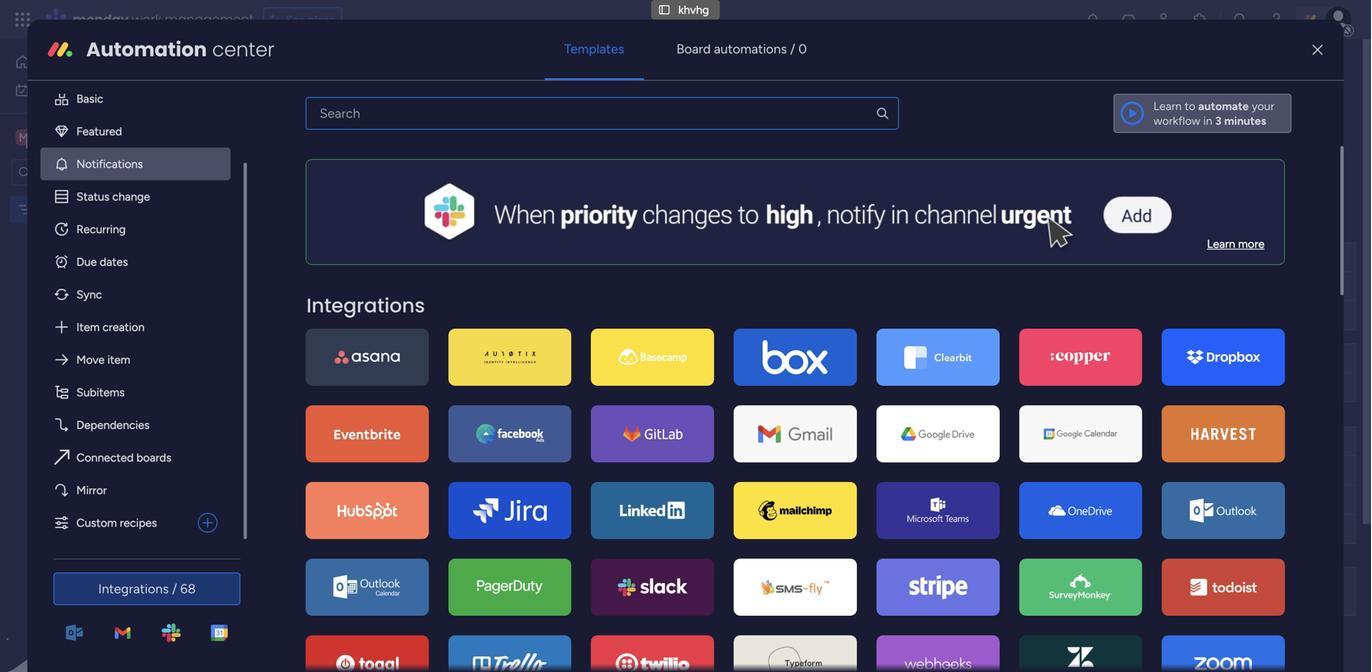 Task type: locate. For each thing, give the bounding box(es) containing it.
0 horizontal spatial see
[[286, 13, 305, 27]]

1 vertical spatial date
[[818, 572, 841, 586]]

new
[[254, 164, 278, 178], [309, 280, 333, 294], [281, 647, 313, 668]]

1 horizontal spatial integrations
[[307, 292, 425, 320]]

0 horizontal spatial learn
[[1154, 99, 1182, 113]]

3 minutes
[[1216, 114, 1267, 128]]

1 horizontal spatial owner field
[[590, 249, 632, 267]]

1 vertical spatial due date
[[795, 572, 841, 586]]

1 horizontal spatial /
[[791, 41, 796, 57]]

board
[[677, 41, 711, 57]]

main right "workspace" image
[[38, 130, 66, 145]]

1 vertical spatial owner field
[[539, 350, 581, 368]]

integrations left 68
[[98, 582, 169, 597]]

0 horizontal spatial your
[[670, 91, 692, 105]]

of
[[340, 91, 351, 105], [621, 91, 632, 105]]

/ left '0'
[[791, 41, 796, 57]]

khvhg up board at the top of page
[[679, 3, 710, 17]]

0 vertical spatial new project
[[254, 164, 318, 178]]

0 vertical spatial due date field
[[791, 249, 845, 267]]

move
[[76, 353, 105, 367]]

1 date from the top
[[818, 251, 841, 265]]

new up project 1
[[309, 280, 333, 294]]

0 vertical spatial learn
[[1154, 99, 1182, 113]]

main for main table
[[273, 120, 297, 134]]

due date
[[795, 251, 841, 265], [795, 572, 841, 586]]

project.
[[354, 91, 394, 105]]

new project
[[254, 164, 318, 178], [309, 280, 372, 294]]

month inside field
[[315, 216, 364, 236]]

next
[[282, 572, 315, 593]]

project 1
[[309, 309, 353, 323]]

1 nov from the top
[[801, 436, 821, 449]]

list box containing basic
[[41, 82, 247, 540]]

main left table
[[273, 120, 297, 134]]

nov for nov 15
[[801, 465, 821, 478]]

main inside main table button
[[273, 120, 297, 134]]

0 vertical spatial /
[[791, 41, 796, 57]]

main workspace
[[38, 130, 134, 145]]

integrations / 68 button
[[54, 573, 241, 606]]

see for see plans
[[286, 13, 305, 27]]

1 horizontal spatial learn
[[1208, 237, 1236, 251]]

0
[[799, 41, 807, 57]]

0 horizontal spatial integrations
[[98, 582, 169, 597]]

nov left 15
[[801, 465, 821, 478]]

0 vertical spatial month
[[315, 216, 364, 236]]

2 vertical spatial khvhg
[[38, 203, 69, 217]]

new down main table button
[[254, 164, 278, 178]]

date
[[818, 251, 841, 265], [818, 572, 841, 586]]

apps image
[[1193, 11, 1209, 28]]

1 vertical spatial due date field
[[791, 570, 845, 588]]

status change option
[[41, 180, 231, 213]]

0 vertical spatial 3
[[1216, 114, 1222, 128]]

khvhg down search in workspace field
[[38, 203, 69, 217]]

1 vertical spatial work
[[54, 83, 79, 97]]

3 right in
[[1216, 114, 1222, 128]]

2 vertical spatial new
[[281, 647, 313, 668]]

more
[[1239, 237, 1265, 251]]

invite members image
[[1157, 11, 1173, 28]]

0 vertical spatial nov
[[801, 436, 821, 449]]

None search field
[[306, 97, 900, 130]]

2 due date field from the top
[[791, 570, 845, 588]]

Search field
[[379, 159, 428, 182]]

1 vertical spatial new project
[[309, 280, 372, 294]]

stands.
[[735, 91, 771, 105]]

new project inside button
[[254, 164, 318, 178]]

notifications option
[[41, 148, 231, 180]]

New Group field
[[277, 647, 367, 668]]

3 down 2
[[348, 465, 355, 479]]

automate
[[1241, 120, 1292, 134]]

templates button
[[545, 29, 644, 68]]

1 horizontal spatial main
[[273, 120, 297, 134]]

project for project 3
[[309, 465, 346, 479]]

board automations / 0
[[677, 41, 807, 57]]

0 horizontal spatial 3
[[348, 465, 355, 479]]

your right where
[[670, 91, 692, 105]]

0 vertical spatial owner field
[[590, 249, 632, 267]]

0 horizontal spatial of
[[340, 91, 351, 105]]

1 horizontal spatial of
[[621, 91, 632, 105]]

Due date field
[[791, 249, 845, 267], [791, 570, 845, 588]]

list box
[[41, 82, 247, 540]]

item creation option
[[41, 311, 231, 344]]

minutes
[[1225, 114, 1267, 128]]

/
[[791, 41, 796, 57], [172, 582, 177, 597]]

1 horizontal spatial see
[[745, 90, 764, 104]]

board activity image
[[1192, 60, 1212, 80]]

0 horizontal spatial /
[[172, 582, 177, 597]]

basic option
[[41, 82, 231, 115]]

column information image
[[739, 251, 752, 264]]

project inside new project button
[[281, 164, 318, 178]]

0 vertical spatial date
[[818, 251, 841, 265]]

nov for nov 14
[[801, 436, 821, 449]]

2 horizontal spatial khvhg
[[679, 3, 710, 17]]

1 vertical spatial nov
[[801, 465, 821, 478]]

0 horizontal spatial owner
[[543, 352, 577, 366]]

v2 done deadline image
[[767, 435, 780, 450]]

0 vertical spatial new
[[254, 164, 278, 178]]

1 vertical spatial integrations
[[98, 582, 169, 597]]

project 3
[[309, 465, 355, 479]]

my
[[36, 83, 52, 97]]

2 nov from the top
[[801, 465, 821, 478]]

work right my
[[54, 83, 79, 97]]

1 vertical spatial /
[[172, 582, 177, 597]]

new project down main table button
[[254, 164, 318, 178]]

month right this
[[315, 216, 364, 236]]

your
[[670, 91, 692, 105], [1252, 99, 1275, 113]]

0 horizontal spatial work
[[54, 83, 79, 97]]

automation  center image
[[47, 37, 73, 63]]

1 horizontal spatial khvhg
[[248, 52, 327, 88]]

/ left 68
[[172, 582, 177, 597]]

integrations / 68
[[98, 582, 196, 597]]

2
[[348, 435, 355, 449]]

integrations up subitem at bottom
[[307, 292, 425, 320]]

0 vertical spatial integrations
[[307, 292, 425, 320]]

recipes
[[120, 516, 157, 530]]

1 vertical spatial month
[[318, 572, 368, 593]]

type
[[314, 91, 338, 105]]

see inside button
[[286, 13, 305, 27]]

0 vertical spatial see
[[286, 13, 305, 27]]

new project up project 1
[[309, 280, 372, 294]]

month right next
[[318, 572, 368, 593]]

1 horizontal spatial work
[[132, 10, 161, 29]]

custom recipes option
[[41, 507, 192, 540]]

Status field
[[686, 249, 727, 267], [635, 350, 676, 368], [685, 570, 727, 588]]

integrations inside 'button'
[[98, 582, 169, 597]]

/ inside 'button'
[[172, 582, 177, 597]]

Owner field
[[590, 249, 632, 267], [539, 350, 581, 368]]

keep
[[565, 91, 590, 105]]

home
[[38, 55, 69, 69]]

0 horizontal spatial owner field
[[539, 350, 581, 368]]

nov left 14
[[801, 436, 821, 449]]

column information image
[[853, 251, 866, 264]]

work up automation
[[132, 10, 161, 29]]

main inside workspace selection element
[[38, 130, 66, 145]]

0 vertical spatial work
[[132, 10, 161, 29]]

0 vertical spatial due date
[[795, 251, 841, 265]]

basic
[[76, 92, 103, 106]]

month for next month
[[318, 572, 368, 593]]

workspace selection element
[[16, 128, 136, 149]]

workspace image
[[16, 129, 32, 147]]

of right type
[[340, 91, 351, 105]]

learn left 'more'
[[1208, 237, 1236, 251]]

1 vertical spatial 3
[[348, 465, 355, 479]]

0 horizontal spatial main
[[38, 130, 66, 145]]

item
[[76, 320, 100, 334]]

of right track
[[621, 91, 632, 105]]

lottie animation image
[[0, 508, 208, 673]]

1 horizontal spatial your
[[1252, 99, 1275, 113]]

templates
[[565, 41, 625, 57]]

see more
[[745, 90, 793, 104]]

assign
[[396, 91, 431, 105]]

status
[[76, 190, 110, 204], [690, 251, 723, 265], [639, 352, 672, 366], [689, 572, 723, 586]]

learn up workflow
[[1154, 99, 1182, 113]]

Search for a column type search field
[[306, 97, 900, 130]]

stuck
[[691, 464, 721, 478]]

select product image
[[15, 11, 31, 28]]

1 vertical spatial khvhg
[[248, 52, 327, 88]]

0 horizontal spatial khvhg
[[38, 203, 69, 217]]

owner
[[594, 251, 628, 265], [543, 352, 577, 366]]

1 horizontal spatial 3
[[1216, 114, 1222, 128]]

Next month field
[[278, 572, 372, 593]]

add view image
[[349, 121, 356, 133]]

due for 2nd "due date" field from the bottom
[[795, 251, 815, 265]]

dependencies option
[[41, 409, 231, 442]]

done
[[692, 436, 720, 450]]

any
[[293, 91, 312, 105]]

new project button
[[247, 158, 324, 184]]

your inside the your workflow in
[[1252, 99, 1275, 113]]

my work button
[[10, 77, 176, 103]]

move item
[[76, 353, 130, 367]]

khvhg up any
[[248, 52, 327, 88]]

option
[[0, 195, 208, 198]]

see left the more
[[745, 90, 764, 104]]

work inside button
[[54, 83, 79, 97]]

your up automate
[[1252, 99, 1275, 113]]

main
[[273, 120, 297, 134], [38, 130, 66, 145]]

connected
[[76, 451, 134, 465]]

automate
[[1199, 99, 1250, 113]]

group
[[317, 647, 363, 668]]

nov
[[801, 436, 821, 449], [801, 465, 821, 478]]

new inside field
[[281, 647, 313, 668]]

new left group
[[281, 647, 313, 668]]

1 due date from the top
[[795, 251, 841, 265]]

manage
[[250, 91, 291, 105]]

1 due date field from the top
[[791, 249, 845, 267]]

in
[[1204, 114, 1213, 128]]

2 due date from the top
[[795, 572, 841, 586]]

1 vertical spatial owner
[[543, 352, 577, 366]]

see left plans
[[286, 13, 305, 27]]

filter by anything image
[[571, 161, 590, 180]]

learn
[[1154, 99, 1182, 113], [1208, 237, 1236, 251]]

1 vertical spatial learn
[[1208, 237, 1236, 251]]

this
[[281, 216, 311, 236]]

see plans
[[286, 13, 335, 27]]

help button
[[1233, 626, 1290, 653]]

custom
[[76, 516, 117, 530]]

monday work management
[[73, 10, 254, 29]]

see for see more
[[745, 90, 764, 104]]

1 horizontal spatial owner
[[594, 251, 628, 265]]

1 vertical spatial see
[[745, 90, 764, 104]]

month inside "field"
[[318, 572, 368, 593]]

integrate
[[1077, 120, 1124, 134]]

work
[[132, 10, 161, 29], [54, 83, 79, 97]]

lottie animation element
[[0, 508, 208, 673]]

project
[[281, 164, 318, 178], [407, 250, 444, 264], [335, 280, 372, 294], [309, 309, 346, 323], [309, 435, 346, 449], [309, 465, 346, 479]]

0 vertical spatial owner
[[594, 251, 628, 265]]

0 vertical spatial khvhg
[[679, 3, 710, 17]]



Task type: vqa. For each thing, say whether or not it's contained in the screenshot.
Paste emails to filter
no



Task type: describe. For each thing, give the bounding box(es) containing it.
1
[[348, 309, 353, 323]]

14
[[824, 436, 835, 449]]

date
[[756, 352, 780, 366]]

more
[[767, 90, 793, 104]]

management
[[165, 10, 254, 29]]

subitems option
[[41, 376, 231, 409]]

see more link
[[743, 89, 795, 105]]

item creation
[[76, 320, 145, 334]]

my work
[[36, 83, 79, 97]]

learn for learn to automate
[[1154, 99, 1182, 113]]

recurring
[[76, 222, 126, 236]]

learn for learn more
[[1208, 237, 1236, 251]]

project 2
[[309, 435, 355, 449]]

this month
[[281, 216, 364, 236]]

learn to automate
[[1154, 99, 1250, 113]]

where
[[635, 91, 667, 105]]

khvhg field
[[244, 52, 331, 88]]

help image
[[1269, 11, 1285, 28]]

see plans button
[[264, 7, 342, 32]]

2 date from the top
[[818, 572, 841, 586]]

integrations for integrations / 68
[[98, 582, 169, 597]]

15
[[824, 465, 834, 478]]

integrations for integrations
[[307, 292, 425, 320]]

project for project 1
[[309, 309, 346, 323]]

1 of from the left
[[340, 91, 351, 105]]

recurring option
[[41, 213, 231, 246]]

table
[[300, 120, 327, 134]]

sync
[[76, 288, 102, 302]]

workflow
[[1154, 114, 1201, 128]]

Date field
[[752, 350, 784, 368]]

help
[[1247, 631, 1276, 648]]

your workflow in
[[1154, 99, 1275, 128]]

autopilot image
[[1220, 116, 1234, 137]]

2 of from the left
[[621, 91, 632, 105]]

due dates option
[[41, 246, 231, 278]]

learn more link
[[1208, 237, 1265, 251]]

board automations / 0 button
[[657, 29, 827, 68]]

month for this month
[[315, 216, 364, 236]]

main table
[[273, 120, 327, 134]]

main table button
[[247, 114, 339, 140]]

work for monday
[[132, 10, 161, 29]]

due dates
[[76, 255, 128, 269]]

work for my
[[54, 83, 79, 97]]

v2 search image
[[367, 161, 379, 180]]

monday
[[73, 10, 129, 29]]

notifications image
[[1085, 11, 1102, 28]]

2 vertical spatial status field
[[685, 570, 727, 588]]

automations
[[714, 41, 787, 57]]

connected boards option
[[41, 442, 231, 474]]

center
[[212, 36, 275, 63]]

/ inside button
[[791, 41, 796, 57]]

featured
[[76, 124, 122, 138]]

item
[[107, 353, 130, 367]]

new inside button
[[254, 164, 278, 178]]

nov 14
[[801, 436, 835, 449]]

next month
[[282, 572, 368, 593]]

set
[[476, 91, 492, 105]]

project for project 2
[[309, 435, 346, 449]]

dependencies
[[76, 418, 150, 432]]

owners,
[[433, 91, 473, 105]]

status change
[[76, 190, 150, 204]]

nov 15
[[801, 465, 834, 478]]

v2 overdue deadline image
[[767, 463, 780, 479]]

This month field
[[277, 216, 368, 237]]

timelines
[[495, 91, 541, 105]]

to
[[1185, 99, 1196, 113]]

search image
[[876, 106, 891, 121]]

change
[[112, 190, 150, 204]]

due inside due dates "option"
[[76, 255, 97, 269]]

plans
[[308, 13, 335, 27]]

due for first "due date" field from the bottom of the page
[[795, 572, 815, 586]]

creation
[[103, 320, 145, 334]]

manage any type of project. assign owners, set timelines and keep track of where your project stands.
[[250, 91, 771, 105]]

featured option
[[41, 115, 231, 148]]

workspace
[[69, 130, 134, 145]]

status inside option
[[76, 190, 110, 204]]

notifications
[[76, 157, 143, 171]]

khvhg list box
[[0, 193, 208, 444]]

and
[[544, 91, 562, 105]]

subitem
[[392, 352, 435, 365]]

khvhg inside khvhg list box
[[38, 203, 69, 217]]

search everything image
[[1233, 11, 1249, 28]]

custom recipes
[[76, 516, 157, 530]]

inbox image
[[1121, 11, 1138, 28]]

move item option
[[41, 344, 231, 376]]

0 vertical spatial status field
[[686, 249, 727, 267]]

main for main workspace
[[38, 130, 66, 145]]

m
[[19, 131, 29, 145]]

project
[[695, 91, 732, 105]]

learn more
[[1208, 237, 1265, 251]]

connected boards
[[76, 451, 172, 465]]

1 vertical spatial status field
[[635, 350, 676, 368]]

subitems
[[76, 386, 125, 400]]

track
[[593, 91, 619, 105]]

automation
[[86, 36, 207, 63]]

68
[[180, 582, 196, 597]]

1 vertical spatial new
[[309, 280, 333, 294]]

Search in workspace field
[[34, 163, 136, 182]]

mirror option
[[41, 474, 231, 507]]

sync option
[[41, 278, 231, 311]]

dates
[[100, 255, 128, 269]]

automation center
[[86, 36, 275, 63]]

gary orlando image
[[1326, 7, 1352, 33]]

boards
[[137, 451, 172, 465]]

project for project
[[407, 250, 444, 264]]

new group
[[281, 647, 363, 668]]

home button
[[10, 49, 176, 75]]

mirror
[[76, 484, 107, 498]]



